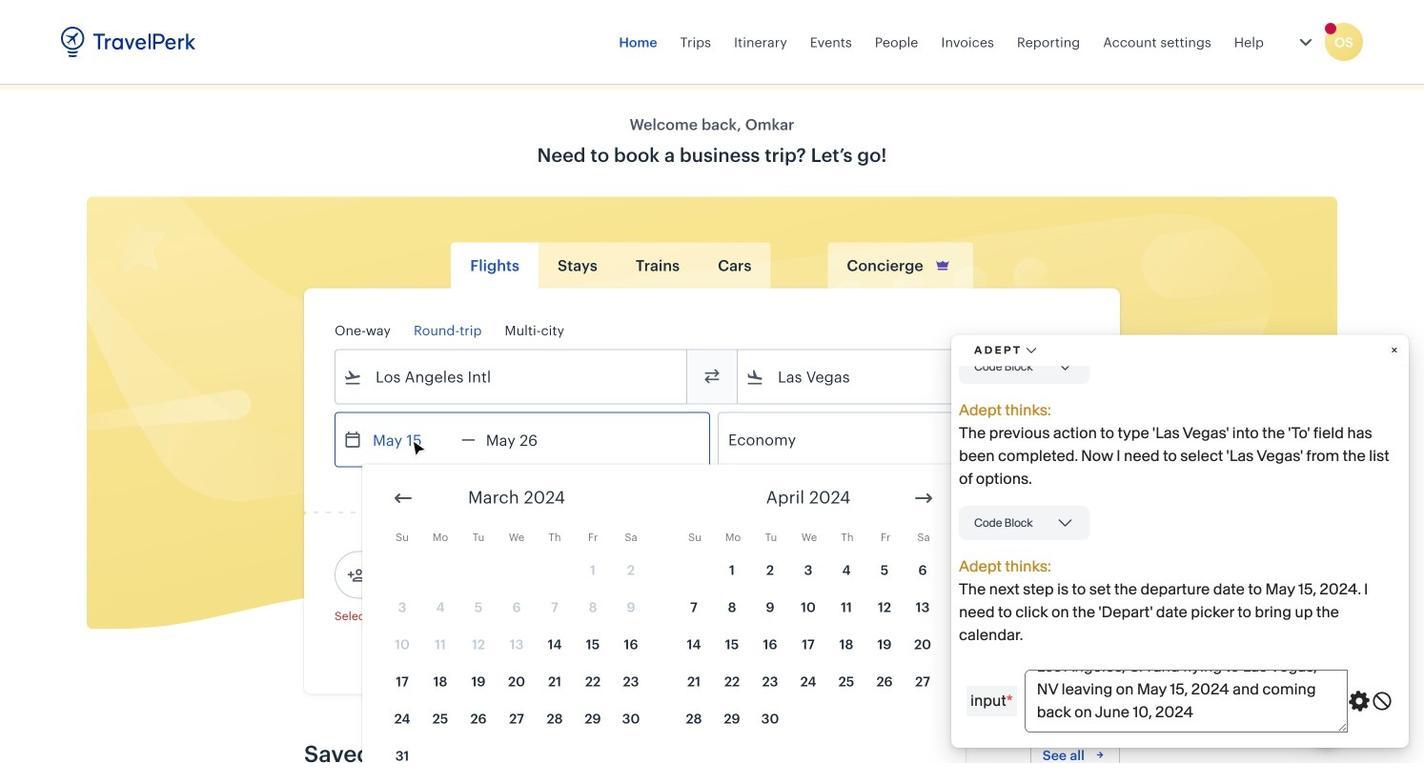 Task type: locate. For each thing, give the bounding box(es) containing it.
To search field
[[765, 362, 1064, 392]]

Depart text field
[[362, 413, 461, 467]]

move backward to switch to the previous month. image
[[392, 487, 415, 510]]

move forward to switch to the next month. image
[[912, 487, 935, 510]]



Task type: vqa. For each thing, say whether or not it's contained in the screenshot.
Depart text box
yes



Task type: describe. For each thing, give the bounding box(es) containing it.
calendar application
[[362, 465, 1424, 764]]

Return text field
[[476, 413, 575, 467]]

From search field
[[362, 362, 662, 392]]



